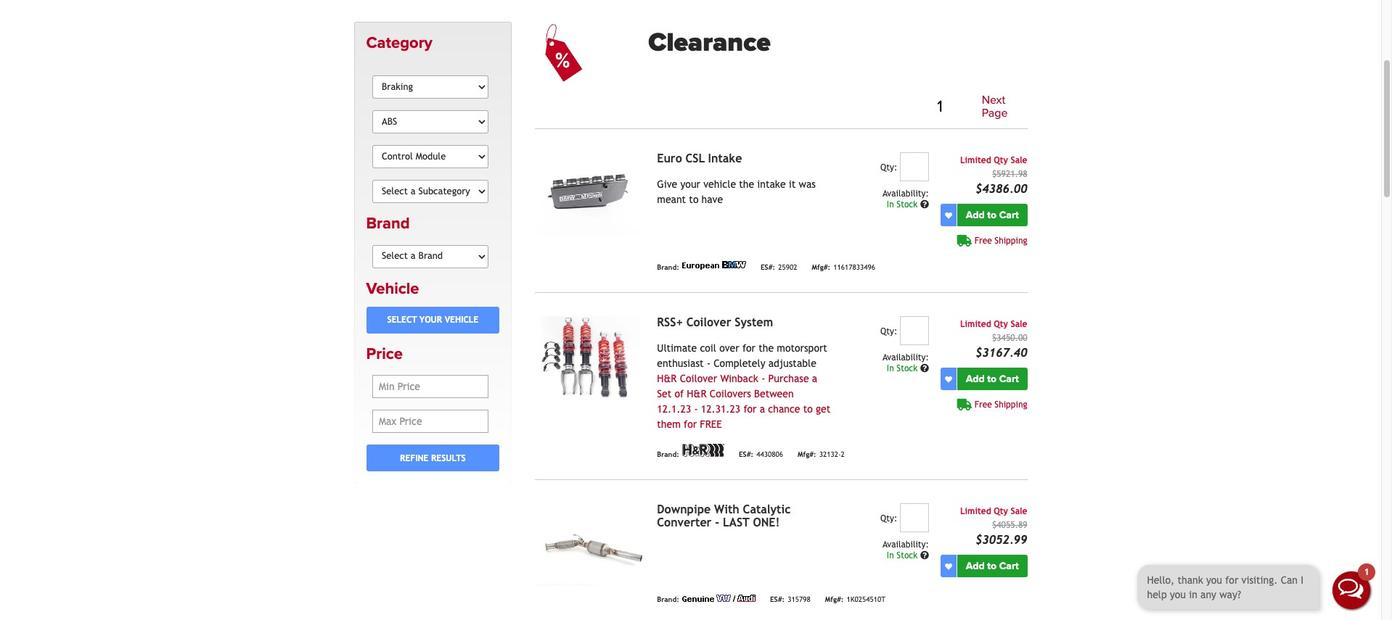 Task type: vqa. For each thing, say whether or not it's contained in the screenshot.
model to the top
no



Task type: describe. For each thing, give the bounding box(es) containing it.
es#: 315798
[[770, 596, 811, 604]]

es#: for intake
[[761, 264, 776, 271]]

315798
[[788, 596, 811, 604]]

your for select
[[420, 315, 442, 326]]

intake
[[708, 152, 742, 166]]

3 stock from the top
[[897, 551, 918, 561]]

select
[[387, 315, 417, 326]]

system
[[735, 316, 773, 330]]

0 vertical spatial for
[[743, 343, 756, 354]]

3 brand: from the top
[[657, 596, 680, 604]]

next page
[[982, 93, 1008, 120]]

winback
[[721, 373, 759, 385]]

give your vehicle the intake it was meant to have
[[657, 179, 816, 206]]

- inside downpipe with catalytic converter - last one!
[[715, 516, 720, 530]]

12.31.23
[[701, 404, 741, 415]]

ultimate coil over for the motorsport enthusiast - completely adjustable h&r coilover winback - purchase a set of h&r coilovers between 12.1.23 - 12.31.23 for a chance to get them for free
[[657, 343, 831, 431]]

h&r - corporate logo image
[[682, 444, 725, 458]]

shipping for $4386.00
[[995, 236, 1028, 246]]

es#: 4430806
[[739, 451, 783, 459]]

12.1.23
[[657, 404, 691, 415]]

3 in from the top
[[887, 551, 894, 561]]

it
[[789, 179, 796, 190]]

refine results
[[400, 454, 466, 464]]

3 add to wish list image from the top
[[945, 563, 953, 570]]

was
[[799, 179, 816, 190]]

sale for $3167.40
[[1011, 320, 1028, 330]]

sale for $4386.00
[[1011, 156, 1028, 166]]

brand: for rss+
[[657, 451, 680, 459]]

free
[[700, 419, 722, 431]]

0 vertical spatial a
[[812, 373, 818, 385]]

3 qty: from the top
[[881, 514, 898, 524]]

limited for $4386.00
[[960, 156, 992, 166]]

2 question circle image from the top
[[921, 552, 929, 561]]

in for $3167.40
[[887, 364, 894, 374]]

intake
[[757, 179, 786, 190]]

add for $3167.40
[[966, 373, 985, 386]]

sale inside limited qty sale $4055.89 $3052.99
[[1011, 507, 1028, 517]]

limited qty sale $3450.00 $3167.40
[[960, 320, 1028, 360]]

to for $3052.99
[[988, 561, 997, 573]]

mfg#: for intake
[[812, 264, 831, 271]]

2 vertical spatial es#:
[[770, 596, 785, 604]]

one!
[[753, 516, 780, 530]]

1 vertical spatial a
[[760, 404, 765, 415]]

in stock for $4386.00
[[887, 200, 921, 210]]

$4055.89
[[993, 521, 1028, 531]]

- up between
[[762, 373, 765, 385]]

qty: for $3167.40
[[881, 327, 898, 337]]

with
[[714, 503, 740, 517]]

add to cart for $4386.00
[[966, 209, 1019, 222]]

select your vehicle
[[387, 315, 479, 326]]

es#: 25902
[[761, 264, 798, 271]]

2 vertical spatial mfg#:
[[825, 596, 844, 604]]

limited qty sale $4055.89 $3052.99
[[960, 507, 1028, 548]]

es#25902 - 11617833496 - euro csl intake - give your vehicle the intake it was meant to have - genuine european bmw - bmw image
[[535, 153, 646, 235]]

cart for $4386.00
[[1000, 209, 1019, 222]]

$5921.98
[[993, 169, 1028, 179]]

price
[[366, 345, 403, 364]]

enthusiast
[[657, 358, 704, 370]]

$3052.99
[[976, 534, 1028, 548]]

add to cart button for $4386.00
[[958, 204, 1028, 227]]

purchase
[[768, 373, 809, 385]]

completely
[[714, 358, 766, 370]]

catalytic
[[743, 503, 791, 517]]

downpipe with catalytic converter - last one!
[[657, 503, 791, 530]]

mfg#: for system
[[798, 451, 817, 459]]

1 link
[[929, 95, 952, 119]]

get
[[816, 404, 831, 415]]

adjustable
[[769, 358, 817, 370]]

1 horizontal spatial vehicle
[[445, 315, 479, 326]]

the inside give your vehicle the intake it was meant to have
[[739, 179, 754, 190]]

- right 12.1.23
[[694, 404, 698, 415]]

page
[[982, 106, 1008, 120]]

genuine volkswagen audi - corporate logo image
[[682, 595, 756, 603]]

es#: for system
[[739, 451, 754, 459]]

chance
[[768, 404, 800, 415]]

next
[[982, 93, 1006, 107]]

3 in stock from the top
[[887, 551, 921, 561]]

3 cart from the top
[[1000, 561, 1019, 573]]

vehicle
[[704, 179, 736, 190]]

es#4430806 - 32132-2 - rss+ coilover system - ultimate coil over for the motorsport enthusiast - completely adjustable - h&r - audi image
[[535, 317, 646, 399]]

3 add to cart from the top
[[966, 561, 1019, 573]]

0 horizontal spatial h&r
[[657, 373, 677, 385]]

2
[[841, 451, 845, 459]]

free for $4386.00
[[975, 236, 992, 246]]

Min Price number field
[[372, 376, 488, 399]]

downpipe with catalytic converter - last one! link
[[657, 503, 791, 530]]

csl
[[686, 152, 705, 166]]

set
[[657, 389, 672, 400]]

add to cart button for $3167.40
[[958, 368, 1028, 391]]

meant
[[657, 194, 686, 206]]



Task type: locate. For each thing, give the bounding box(es) containing it.
in for $4386.00
[[887, 200, 894, 210]]

mfg#: 11617833496
[[812, 264, 876, 271]]

Max Price number field
[[372, 410, 488, 434]]

2 vertical spatial availability:
[[883, 540, 929, 550]]

add to cart for $3167.40
[[966, 373, 1019, 386]]

a down between
[[760, 404, 765, 415]]

coil
[[700, 343, 717, 354]]

1 vertical spatial mfg#:
[[798, 451, 817, 459]]

brand:
[[657, 264, 680, 271], [657, 451, 680, 459], [657, 596, 680, 604]]

0 vertical spatial cart
[[1000, 209, 1019, 222]]

brand: left genuine volkswagen audi - corporate logo
[[657, 596, 680, 604]]

to
[[689, 194, 699, 206], [988, 209, 997, 222], [988, 373, 997, 386], [804, 404, 813, 415], [988, 561, 997, 573]]

1 vertical spatial shipping
[[995, 400, 1028, 410]]

1 free from the top
[[975, 236, 992, 246]]

refine results link
[[366, 445, 500, 472]]

free shipping for $3167.40
[[975, 400, 1028, 410]]

for
[[743, 343, 756, 354], [744, 404, 757, 415], [684, 419, 697, 431]]

qty up $5921.98
[[994, 156, 1008, 166]]

2 vertical spatial add to wish list image
[[945, 563, 953, 570]]

$4386.00
[[976, 182, 1028, 196]]

0 vertical spatial add to cart
[[966, 209, 1019, 222]]

2 brand: from the top
[[657, 451, 680, 459]]

h&r up set
[[657, 373, 677, 385]]

add for $4386.00
[[966, 209, 985, 222]]

2 stock from the top
[[897, 364, 918, 374]]

-
[[707, 358, 711, 370], [762, 373, 765, 385], [694, 404, 698, 415], [715, 516, 720, 530]]

add to cart down $4386.00
[[966, 209, 1019, 222]]

qty for $4386.00
[[994, 156, 1008, 166]]

of
[[675, 389, 684, 400]]

brand: left genuine european bmw - corporate logo
[[657, 264, 680, 271]]

2 cart from the top
[[1000, 373, 1019, 386]]

0 vertical spatial add to wish list image
[[945, 212, 953, 219]]

for down coilovers
[[744, 404, 757, 415]]

0 vertical spatial limited
[[960, 156, 992, 166]]

downpipe
[[657, 503, 711, 517]]

add to cart button down $3052.99
[[958, 556, 1028, 578]]

sale up $5921.98
[[1011, 156, 1028, 166]]

in stock
[[887, 200, 921, 210], [887, 364, 921, 374], [887, 551, 921, 561]]

1 vertical spatial add to wish list image
[[945, 376, 953, 383]]

free down $4386.00
[[975, 236, 992, 246]]

qty: for $4386.00
[[881, 163, 898, 173]]

coilover down enthusiast
[[680, 373, 717, 385]]

$3450.00
[[993, 333, 1028, 344]]

es#: left 25902
[[761, 264, 776, 271]]

2 vertical spatial in stock
[[887, 551, 921, 561]]

stock for $3167.40
[[897, 364, 918, 374]]

free for $3167.40
[[975, 400, 992, 410]]

sale up $4055.89 on the right of the page
[[1011, 507, 1028, 517]]

2 in from the top
[[887, 364, 894, 374]]

between
[[754, 389, 794, 400]]

2 vertical spatial add
[[966, 561, 985, 573]]

1 vertical spatial add to cart
[[966, 373, 1019, 386]]

0 horizontal spatial a
[[760, 404, 765, 415]]

add to wish list image
[[945, 212, 953, 219], [945, 376, 953, 383], [945, 563, 953, 570]]

add down $3167.40
[[966, 373, 985, 386]]

1 in stock from the top
[[887, 200, 921, 210]]

qty inside limited qty sale $3450.00 $3167.40
[[994, 320, 1008, 330]]

cart down $3167.40
[[1000, 373, 1019, 386]]

coilover up coil
[[687, 316, 731, 330]]

brand
[[366, 214, 410, 233]]

cart down $3052.99
[[1000, 561, 1019, 573]]

paginated product list navigation navigation
[[649, 91, 1028, 123]]

coilover
[[687, 316, 731, 330], [680, 373, 717, 385]]

free shipping down $3167.40
[[975, 400, 1028, 410]]

1 vertical spatial stock
[[897, 364, 918, 374]]

2 limited from the top
[[960, 320, 992, 330]]

over
[[720, 343, 740, 354]]

1 vertical spatial qty
[[994, 320, 1008, 330]]

shipping down $3167.40
[[995, 400, 1028, 410]]

0 vertical spatial coilover
[[687, 316, 731, 330]]

euro csl intake link
[[657, 152, 742, 166]]

cart down $4386.00
[[1000, 209, 1019, 222]]

limited inside limited qty sale $4055.89 $3052.99
[[960, 507, 992, 517]]

2 shipping from the top
[[995, 400, 1028, 410]]

2 vertical spatial add to cart
[[966, 561, 1019, 573]]

0 horizontal spatial vehicle
[[366, 279, 419, 298]]

to left get
[[804, 404, 813, 415]]

availability: for $3167.40
[[883, 353, 929, 363]]

0 horizontal spatial the
[[739, 179, 754, 190]]

2 add to wish list image from the top
[[945, 376, 953, 383]]

1 horizontal spatial your
[[681, 179, 701, 190]]

give
[[657, 179, 678, 190]]

- down coil
[[707, 358, 711, 370]]

2 free shipping from the top
[[975, 400, 1028, 410]]

1 in from the top
[[887, 200, 894, 210]]

3 sale from the top
[[1011, 507, 1028, 517]]

1 vertical spatial for
[[744, 404, 757, 415]]

have
[[702, 194, 723, 206]]

0 vertical spatial shipping
[[995, 236, 1028, 246]]

1 horizontal spatial the
[[759, 343, 774, 354]]

your inside give your vehicle the intake it was meant to have
[[681, 179, 701, 190]]

limited up $4386.00
[[960, 156, 992, 166]]

1 vertical spatial your
[[420, 315, 442, 326]]

limited for $3167.40
[[960, 320, 992, 330]]

a right purchase
[[812, 373, 818, 385]]

the left intake
[[739, 179, 754, 190]]

1 vertical spatial qty:
[[881, 327, 898, 337]]

qty up $3450.00 on the bottom right of the page
[[994, 320, 1008, 330]]

1 add from the top
[[966, 209, 985, 222]]

availability: for $4386.00
[[883, 189, 929, 199]]

vehicle up select
[[366, 279, 419, 298]]

0 vertical spatial in
[[887, 200, 894, 210]]

2 in stock from the top
[[887, 364, 921, 374]]

2 vertical spatial for
[[684, 419, 697, 431]]

es#: left "4430806"
[[739, 451, 754, 459]]

rss+
[[657, 316, 683, 330]]

free shipping
[[975, 236, 1028, 246], [975, 400, 1028, 410]]

2 free from the top
[[975, 400, 992, 410]]

1 qty: from the top
[[881, 163, 898, 173]]

3 add from the top
[[966, 561, 985, 573]]

last
[[723, 516, 750, 530]]

1 vertical spatial availability:
[[883, 353, 929, 363]]

0 vertical spatial add to cart button
[[958, 204, 1028, 227]]

0 vertical spatial vehicle
[[366, 279, 419, 298]]

1 vertical spatial in
[[887, 364, 894, 374]]

qty for $3167.40
[[994, 320, 1008, 330]]

1 vertical spatial free
[[975, 400, 992, 410]]

to down $4386.00
[[988, 209, 997, 222]]

0 horizontal spatial your
[[420, 315, 442, 326]]

sale inside limited qty sale $5921.98 $4386.00
[[1011, 156, 1028, 166]]

qty up $4055.89 on the right of the page
[[994, 507, 1008, 517]]

3 availability: from the top
[[883, 540, 929, 550]]

limited up $3052.99
[[960, 507, 992, 517]]

add to cart button down $3167.40
[[958, 368, 1028, 391]]

to inside ultimate coil over for the motorsport enthusiast - completely adjustable h&r coilover winback - purchase a set of h&r coilovers between 12.1.23 - 12.31.23 for a chance to get them for free
[[804, 404, 813, 415]]

32132-
[[819, 451, 841, 459]]

select your vehicle link
[[366, 307, 500, 334]]

2 vertical spatial brand:
[[657, 596, 680, 604]]

1 qty from the top
[[994, 156, 1008, 166]]

add to cart
[[966, 209, 1019, 222], [966, 373, 1019, 386], [966, 561, 1019, 573]]

1 vertical spatial cart
[[1000, 373, 1019, 386]]

your
[[681, 179, 701, 190], [420, 315, 442, 326]]

mfg#: 32132-2
[[798, 451, 845, 459]]

25902
[[779, 264, 798, 271]]

a
[[812, 373, 818, 385], [760, 404, 765, 415]]

qty inside limited qty sale $5921.98 $4386.00
[[994, 156, 1008, 166]]

your for give
[[681, 179, 701, 190]]

2 vertical spatial sale
[[1011, 507, 1028, 517]]

mfg#:
[[812, 264, 831, 271], [798, 451, 817, 459], [825, 596, 844, 604]]

1 vertical spatial in stock
[[887, 364, 921, 374]]

es#315798 - 1k0254510t - downpipe with catalytic converter - last one! - genuine volkswagen audi - image
[[535, 504, 646, 587]]

limited inside limited qty sale $5921.98 $4386.00
[[960, 156, 992, 166]]

in
[[887, 200, 894, 210], [887, 364, 894, 374], [887, 551, 894, 561]]

0 vertical spatial qty:
[[881, 163, 898, 173]]

the
[[739, 179, 754, 190], [759, 343, 774, 354]]

to left have
[[689, 194, 699, 206]]

0 vertical spatial question circle image
[[921, 201, 929, 209]]

question circle image
[[921, 201, 929, 209], [921, 552, 929, 561]]

mfg#: left '11617833496'
[[812, 264, 831, 271]]

0 vertical spatial es#:
[[761, 264, 776, 271]]

your right give
[[681, 179, 701, 190]]

coilover inside ultimate coil over for the motorsport enthusiast - completely adjustable h&r coilover winback - purchase a set of h&r coilovers between 12.1.23 - 12.31.23 for a chance to get them for free
[[680, 373, 717, 385]]

1 vertical spatial sale
[[1011, 320, 1028, 330]]

free
[[975, 236, 992, 246], [975, 400, 992, 410]]

2 vertical spatial add to cart button
[[958, 556, 1028, 578]]

1 vertical spatial the
[[759, 343, 774, 354]]

h&r right of
[[687, 389, 707, 400]]

to for $4386.00
[[988, 209, 997, 222]]

0 vertical spatial brand:
[[657, 264, 680, 271]]

add down $3052.99
[[966, 561, 985, 573]]

2 qty from the top
[[994, 320, 1008, 330]]

your right select
[[420, 315, 442, 326]]

0 vertical spatial in stock
[[887, 200, 921, 210]]

h&r
[[657, 373, 677, 385], [687, 389, 707, 400]]

es#: left '315798' on the bottom right of page
[[770, 596, 785, 604]]

brand: for euro
[[657, 264, 680, 271]]

vehicle
[[366, 279, 419, 298], [445, 315, 479, 326]]

1 horizontal spatial a
[[812, 373, 818, 385]]

4430806
[[757, 451, 783, 459]]

1 add to cart button from the top
[[958, 204, 1028, 227]]

refine
[[400, 454, 429, 464]]

1 vertical spatial es#:
[[739, 451, 754, 459]]

the inside ultimate coil over for the motorsport enthusiast - completely adjustable h&r coilover winback - purchase a set of h&r coilovers between 12.1.23 - 12.31.23 for a chance to get them for free
[[759, 343, 774, 354]]

2 vertical spatial in
[[887, 551, 894, 561]]

1 stock from the top
[[897, 200, 918, 210]]

clearance
[[649, 27, 771, 58]]

for left free
[[684, 419, 697, 431]]

add to wish list image for $4386.00
[[945, 212, 953, 219]]

1 free shipping from the top
[[975, 236, 1028, 246]]

0 vertical spatial qty
[[994, 156, 1008, 166]]

sale inside limited qty sale $3450.00 $3167.40
[[1011, 320, 1028, 330]]

2 add from the top
[[966, 373, 985, 386]]

sale up $3450.00 on the bottom right of the page
[[1011, 320, 1028, 330]]

qty inside limited qty sale $4055.89 $3052.99
[[994, 507, 1008, 517]]

0 vertical spatial free
[[975, 236, 992, 246]]

cart
[[1000, 209, 1019, 222], [1000, 373, 1019, 386], [1000, 561, 1019, 573]]

1 availability: from the top
[[883, 189, 929, 199]]

add down $4386.00
[[966, 209, 985, 222]]

euro csl intake
[[657, 152, 742, 166]]

to down $3167.40
[[988, 373, 997, 386]]

1 limited from the top
[[960, 156, 992, 166]]

mfg#: left "1k0254510t"
[[825, 596, 844, 604]]

3 limited from the top
[[960, 507, 992, 517]]

qty:
[[881, 163, 898, 173], [881, 327, 898, 337], [881, 514, 898, 524]]

add to cart button
[[958, 204, 1028, 227], [958, 368, 1028, 391], [958, 556, 1028, 578]]

add
[[966, 209, 985, 222], [966, 373, 985, 386], [966, 561, 985, 573]]

0 vertical spatial free shipping
[[975, 236, 1028, 246]]

2 vertical spatial qty:
[[881, 514, 898, 524]]

for up the completely
[[743, 343, 756, 354]]

cart for $3167.40
[[1000, 373, 1019, 386]]

1 cart from the top
[[1000, 209, 1019, 222]]

1 vertical spatial limited
[[960, 320, 992, 330]]

coilovers
[[710, 389, 751, 400]]

your inside select your vehicle link
[[420, 315, 442, 326]]

1 brand: from the top
[[657, 264, 680, 271]]

euro
[[657, 152, 682, 166]]

limited inside limited qty sale $3450.00 $3167.40
[[960, 320, 992, 330]]

- left last
[[715, 516, 720, 530]]

1 question circle image from the top
[[921, 201, 929, 209]]

free shipping down $4386.00
[[975, 236, 1028, 246]]

11617833496
[[834, 264, 876, 271]]

the down system
[[759, 343, 774, 354]]

1 add to cart from the top
[[966, 209, 1019, 222]]

0 vertical spatial mfg#:
[[812, 264, 831, 271]]

2 sale from the top
[[1011, 320, 1028, 330]]

2 vertical spatial limited
[[960, 507, 992, 517]]

to down $3052.99
[[988, 561, 997, 573]]

mfg#: 1k0254510t
[[825, 596, 886, 604]]

0 vertical spatial your
[[681, 179, 701, 190]]

1 sale from the top
[[1011, 156, 1028, 166]]

add to cart down $3052.99
[[966, 561, 1019, 573]]

rss+ coilover system
[[657, 316, 773, 330]]

2 vertical spatial stock
[[897, 551, 918, 561]]

None number field
[[900, 153, 929, 182], [900, 317, 929, 346], [900, 504, 929, 533], [900, 153, 929, 182], [900, 317, 929, 346], [900, 504, 929, 533]]

3 qty from the top
[[994, 507, 1008, 517]]

shipping down $4386.00
[[995, 236, 1028, 246]]

0 vertical spatial sale
[[1011, 156, 1028, 166]]

shipping for $3167.40
[[995, 400, 1028, 410]]

3 add to cart button from the top
[[958, 556, 1028, 578]]

results
[[431, 454, 466, 464]]

rss+ coilover system link
[[657, 316, 773, 330]]

qty
[[994, 156, 1008, 166], [994, 320, 1008, 330], [994, 507, 1008, 517]]

2 qty: from the top
[[881, 327, 898, 337]]

motorsport
[[777, 343, 828, 354]]

1 shipping from the top
[[995, 236, 1028, 246]]

2 vertical spatial cart
[[1000, 561, 1019, 573]]

limited up $3167.40
[[960, 320, 992, 330]]

1 horizontal spatial h&r
[[687, 389, 707, 400]]

to inside give your vehicle the intake it was meant to have
[[689, 194, 699, 206]]

add to cart button down $4386.00
[[958, 204, 1028, 227]]

0 vertical spatial h&r
[[657, 373, 677, 385]]

1k0254510t
[[847, 596, 886, 604]]

converter
[[657, 516, 712, 530]]

1 vertical spatial h&r
[[687, 389, 707, 400]]

2 vertical spatial qty
[[994, 507, 1008, 517]]

1 vertical spatial brand:
[[657, 451, 680, 459]]

1 vertical spatial add
[[966, 373, 985, 386]]

0 vertical spatial the
[[739, 179, 754, 190]]

ultimate
[[657, 343, 697, 354]]

2 availability: from the top
[[883, 353, 929, 363]]

0 vertical spatial stock
[[897, 200, 918, 210]]

0 vertical spatial availability:
[[883, 189, 929, 199]]

them
[[657, 419, 681, 431]]

2 add to cart button from the top
[[958, 368, 1028, 391]]

add to cart down $3167.40
[[966, 373, 1019, 386]]

1 vertical spatial coilover
[[680, 373, 717, 385]]

1 vertical spatial vehicle
[[445, 315, 479, 326]]

question circle image
[[921, 365, 929, 373]]

limited
[[960, 156, 992, 166], [960, 320, 992, 330], [960, 507, 992, 517]]

brand: down them
[[657, 451, 680, 459]]

1 vertical spatial add to cart button
[[958, 368, 1028, 391]]

free shipping for $4386.00
[[975, 236, 1028, 246]]

add to wish list image for $3167.40
[[945, 376, 953, 383]]

genuine european bmw - corporate logo image
[[682, 262, 746, 270]]

es#:
[[761, 264, 776, 271], [739, 451, 754, 459], [770, 596, 785, 604]]

limited qty sale $5921.98 $4386.00
[[960, 156, 1028, 196]]

1
[[937, 97, 943, 116]]

0 vertical spatial add
[[966, 209, 985, 222]]

vehicle right select
[[445, 315, 479, 326]]

to for $3167.40
[[988, 373, 997, 386]]

1 vertical spatial free shipping
[[975, 400, 1028, 410]]

1 add to wish list image from the top
[[945, 212, 953, 219]]

1 vertical spatial question circle image
[[921, 552, 929, 561]]

stock for $4386.00
[[897, 200, 918, 210]]

free down $3167.40
[[975, 400, 992, 410]]

category
[[366, 33, 433, 52]]

in stock for $3167.40
[[887, 364, 921, 374]]

$3167.40
[[976, 346, 1028, 360]]

2 add to cart from the top
[[966, 373, 1019, 386]]

stock
[[897, 200, 918, 210], [897, 364, 918, 374], [897, 551, 918, 561]]

mfg#: left the 32132-
[[798, 451, 817, 459]]



